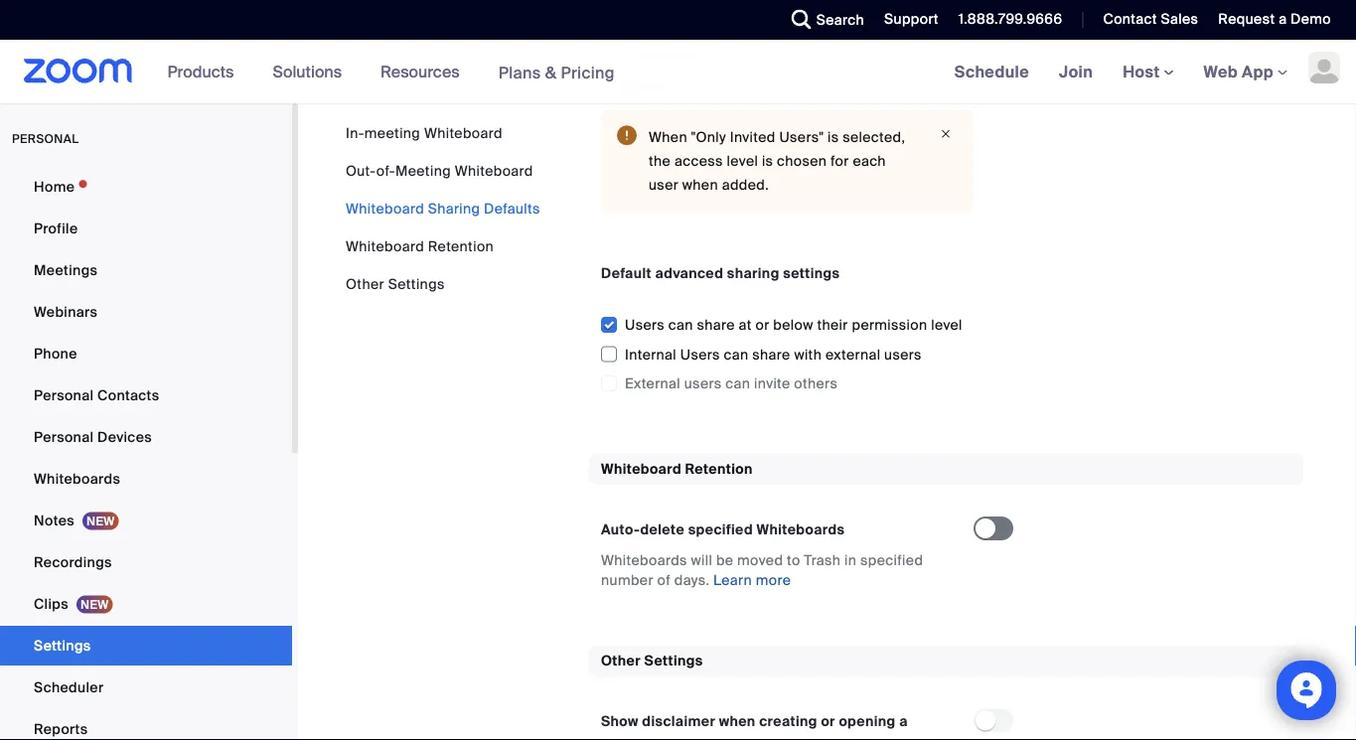 Task type: locate. For each thing, give the bounding box(es) containing it.
0 vertical spatial can
[[669, 316, 693, 335]]

other inside 'element'
[[601, 652, 641, 670]]

can for users
[[726, 375, 751, 393]]

request a demo link
[[1204, 0, 1357, 40], [1219, 10, 1332, 28]]

0 horizontal spatial retention
[[428, 237, 494, 255]]

more
[[756, 571, 791, 589]]

menu bar
[[346, 123, 540, 294]]

is down "invited"
[[762, 152, 774, 170]]

when
[[683, 176, 718, 194], [719, 713, 756, 731]]

1 vertical spatial when
[[719, 713, 756, 731]]

personal for personal contacts
[[34, 386, 94, 404]]

or inside show disclaimer when creating or opening a whiteboard
[[821, 713, 836, 731]]

of-
[[376, 161, 395, 180]]

level for access
[[727, 152, 758, 170]]

share left at
[[697, 316, 735, 335]]

out-of-meeting whiteboard link
[[346, 161, 533, 180]]

level inside the "when "only invited users" is selected, the access level is chosen for each user when added."
[[727, 152, 758, 170]]

when "only invited users" is selected, the access level is chosen for each user when added. alert
[[601, 110, 974, 213]]

permission
[[852, 316, 928, 335]]

users
[[625, 316, 665, 335], [681, 346, 720, 364]]

0 vertical spatial other
[[346, 275, 385, 293]]

whiteboard retention up delete
[[601, 460, 753, 478]]

meetings
[[34, 261, 98, 279]]

invite
[[754, 375, 791, 393]]

0 vertical spatial share
[[697, 316, 735, 335]]

1 horizontal spatial other
[[601, 652, 641, 670]]

show
[[601, 713, 639, 731]]

0 horizontal spatial users
[[625, 316, 665, 335]]

&
[[545, 62, 557, 83]]

1 vertical spatial users
[[681, 346, 720, 364]]

0 vertical spatial whiteboards
[[34, 470, 120, 488]]

2 vertical spatial whiteboards
[[601, 551, 688, 570]]

resources
[[381, 61, 460, 82]]

1 horizontal spatial other settings
[[601, 652, 703, 670]]

close image
[[934, 125, 958, 143]]

users up external users can invite others at the bottom of page
[[681, 346, 720, 364]]

a left demo
[[1279, 10, 1287, 28]]

0 vertical spatial when
[[683, 176, 718, 194]]

users down permission
[[885, 346, 922, 364]]

0 vertical spatial is
[[828, 128, 839, 146]]

0 horizontal spatial users
[[684, 375, 722, 393]]

1 vertical spatial users
[[684, 375, 722, 393]]

0 vertical spatial a
[[1279, 10, 1287, 28]]

0 horizontal spatial whiteboards
[[34, 470, 120, 488]]

personal devices
[[34, 428, 152, 446]]

other up show
[[601, 652, 641, 670]]

search button
[[777, 0, 870, 40]]

1 horizontal spatial whiteboards
[[601, 551, 688, 570]]

below
[[774, 316, 814, 335]]

level up "added."
[[727, 152, 758, 170]]

whiteboard retention down whiteboard sharing defaults link
[[346, 237, 494, 255]]

settings link
[[0, 626, 292, 666]]

can
[[669, 316, 693, 335], [724, 346, 749, 364], [726, 375, 751, 393]]

external
[[625, 375, 681, 393]]

to
[[787, 551, 801, 570]]

whiteboards inside whiteboards will be moved to trash in specified number of days.
[[601, 551, 688, 570]]

whiteboards for whiteboards will be moved to trash in specified number of days.
[[601, 551, 688, 570]]

whiteboard retention inside menu bar
[[346, 237, 494, 255]]

notes link
[[0, 501, 292, 541]]

0 horizontal spatial specified
[[688, 520, 753, 539]]

or for opening
[[821, 713, 836, 731]]

0 vertical spatial users
[[885, 346, 922, 364]]

0 horizontal spatial a
[[900, 713, 908, 731]]

meetings link
[[0, 250, 292, 290]]

banner
[[0, 40, 1357, 105]]

0 vertical spatial specified
[[688, 520, 753, 539]]

personal for personal devices
[[34, 428, 94, 446]]

2 horizontal spatial whiteboards
[[757, 520, 845, 539]]

user
[[649, 176, 679, 194]]

1 vertical spatial other settings
[[601, 652, 703, 670]]

settings down the whiteboard retention link
[[388, 275, 445, 293]]

1 vertical spatial or
[[821, 713, 836, 731]]

whiteboards up number
[[601, 551, 688, 570]]

0 horizontal spatial when
[[683, 176, 718, 194]]

other settings link
[[346, 275, 445, 293]]

specified up be
[[688, 520, 753, 539]]

0 horizontal spatial level
[[727, 152, 758, 170]]

commenter
[[625, 44, 706, 63]]

1 horizontal spatial retention
[[685, 460, 753, 478]]

contacts
[[97, 386, 159, 404]]

out-of-meeting whiteboard
[[346, 161, 533, 180]]

retention up auto-delete specified whiteboards in the bottom of the page
[[685, 460, 753, 478]]

whiteboard retention
[[346, 237, 494, 255], [601, 460, 753, 478]]

access level: option group
[[601, 6, 974, 102]]

other settings down the whiteboard retention link
[[346, 275, 445, 293]]

1 horizontal spatial share
[[753, 346, 791, 364]]

their
[[817, 316, 848, 335]]

other settings up disclaimer
[[601, 652, 703, 670]]

1 vertical spatial whiteboard retention
[[601, 460, 753, 478]]

0 horizontal spatial other
[[346, 275, 385, 293]]

show disclaimer when creating or opening a whiteboard
[[601, 713, 908, 740]]

devices
[[97, 428, 152, 446]]

1 vertical spatial retention
[[685, 460, 753, 478]]

0 vertical spatial level
[[727, 152, 758, 170]]

0 horizontal spatial or
[[756, 316, 770, 335]]

2 horizontal spatial settings
[[645, 652, 703, 670]]

1 horizontal spatial when
[[719, 713, 756, 731]]

defaults
[[484, 199, 540, 218]]

whiteboards
[[34, 470, 120, 488], [757, 520, 845, 539], [601, 551, 688, 570]]

out-
[[346, 161, 376, 180]]

2 vertical spatial can
[[726, 375, 751, 393]]

1 vertical spatial personal
[[34, 428, 94, 446]]

users
[[885, 346, 922, 364], [684, 375, 722, 393]]

1 vertical spatial is
[[762, 152, 774, 170]]

share
[[697, 316, 735, 335], [753, 346, 791, 364]]

auto-
[[601, 520, 641, 539]]

0 vertical spatial personal
[[34, 386, 94, 404]]

users can share at or below their permission level
[[625, 316, 963, 335]]

meetings navigation
[[940, 40, 1357, 105]]

at
[[739, 316, 752, 335]]

recordings
[[34, 553, 112, 571]]

personal contacts
[[34, 386, 159, 404]]

whiteboards inside personal menu "menu"
[[34, 470, 120, 488]]

whiteboards down personal devices
[[34, 470, 120, 488]]

support
[[885, 10, 939, 28]]

1 vertical spatial other
[[601, 652, 641, 670]]

level
[[727, 152, 758, 170], [931, 316, 963, 335]]

settings up the scheduler
[[34, 637, 91, 655]]

sharing
[[727, 264, 780, 282]]

or right at
[[756, 316, 770, 335]]

other
[[346, 275, 385, 293], [601, 652, 641, 670]]

is
[[828, 128, 839, 146], [762, 152, 774, 170]]

users up internal
[[625, 316, 665, 335]]

settings up disclaimer
[[645, 652, 703, 670]]

whiteboards for whiteboards
[[34, 470, 120, 488]]

personal
[[12, 131, 79, 147]]

whiteboards up to
[[757, 520, 845, 539]]

1 horizontal spatial users
[[681, 346, 720, 364]]

retention
[[428, 237, 494, 255], [685, 460, 753, 478]]

retention down "sharing"
[[428, 237, 494, 255]]

1.888.799.9666 button up schedule link
[[959, 10, 1063, 28]]

product information navigation
[[153, 40, 630, 105]]

when down access
[[683, 176, 718, 194]]

clips
[[34, 595, 69, 613]]

can up internal
[[669, 316, 693, 335]]

1 horizontal spatial specified
[[861, 551, 924, 570]]

a right opening
[[900, 713, 908, 731]]

personal down phone
[[34, 386, 94, 404]]

internal users can share with external users
[[625, 346, 922, 364]]

level right permission
[[931, 316, 963, 335]]

0 horizontal spatial other settings
[[346, 275, 445, 293]]

when left creating
[[719, 713, 756, 731]]

1.888.799.9666 button
[[944, 0, 1068, 40], [959, 10, 1063, 28]]

whiteboards will be moved to trash in specified number of days.
[[601, 551, 924, 589]]

personal down personal contacts
[[34, 428, 94, 446]]

other down the whiteboard retention link
[[346, 275, 385, 293]]

1 vertical spatial a
[[900, 713, 908, 731]]

other settings inside 'element'
[[601, 652, 703, 670]]

1 horizontal spatial level
[[931, 316, 963, 335]]

0 vertical spatial other settings
[[346, 275, 445, 293]]

1 horizontal spatial or
[[821, 713, 836, 731]]

other inside menu bar
[[346, 275, 385, 293]]

0 horizontal spatial settings
[[34, 637, 91, 655]]

1 personal from the top
[[34, 386, 94, 404]]

days.
[[675, 571, 710, 589]]

scheduler
[[34, 678, 104, 697]]

is up for
[[828, 128, 839, 146]]

specified right in
[[861, 551, 924, 570]]

whiteboard up other settings link
[[346, 237, 424, 255]]

or left opening
[[821, 713, 836, 731]]

phone link
[[0, 334, 292, 374]]

can up external users can invite others at the bottom of page
[[724, 346, 749, 364]]

contact sales
[[1104, 10, 1199, 28]]

users right "external" at bottom
[[684, 375, 722, 393]]

plans & pricing
[[499, 62, 615, 83]]

0 vertical spatial whiteboard retention
[[346, 237, 494, 255]]

other settings
[[346, 275, 445, 293], [601, 652, 703, 670]]

settings inside 'element'
[[645, 652, 703, 670]]

join
[[1059, 61, 1093, 82]]

1 vertical spatial specified
[[861, 551, 924, 570]]

editor
[[625, 76, 666, 95]]

0 vertical spatial retention
[[428, 237, 494, 255]]

can left invite
[[726, 375, 751, 393]]

request
[[1219, 10, 1275, 28]]

be
[[716, 551, 734, 570]]

1 vertical spatial level
[[931, 316, 963, 335]]

0 horizontal spatial whiteboard retention
[[346, 237, 494, 255]]

0 vertical spatial or
[[756, 316, 770, 335]]

trash
[[804, 551, 841, 570]]

1 vertical spatial can
[[724, 346, 749, 364]]

notes
[[34, 511, 75, 530]]

2 personal from the top
[[34, 428, 94, 446]]

share up invite
[[753, 346, 791, 364]]

will
[[691, 551, 713, 570]]



Task type: vqa. For each thing, say whether or not it's contained in the screenshot.
Room Management
no



Task type: describe. For each thing, give the bounding box(es) containing it.
of
[[657, 571, 671, 589]]

meeting
[[365, 124, 421, 142]]

reports
[[34, 720, 88, 738]]

learn more
[[714, 571, 791, 589]]

resources button
[[381, 40, 469, 103]]

0 vertical spatial users
[[625, 316, 665, 335]]

with
[[794, 346, 822, 364]]

1 horizontal spatial is
[[828, 128, 839, 146]]

settings inside personal menu "menu"
[[34, 637, 91, 655]]

meeting
[[395, 161, 451, 180]]

sales
[[1161, 10, 1199, 28]]

a inside show disclaimer when creating or opening a whiteboard
[[900, 713, 908, 731]]

"only
[[691, 128, 726, 146]]

solutions
[[273, 61, 342, 82]]

external
[[826, 346, 881, 364]]

profile
[[34, 219, 78, 238]]

chosen
[[777, 152, 827, 170]]

creating
[[759, 713, 818, 731]]

when "only invited users" is selected, the access level is chosen for each user when added.
[[649, 128, 906, 194]]

whiteboard up the auto-
[[601, 460, 682, 478]]

sharing
[[428, 199, 480, 218]]

menu bar containing in-meeting whiteboard
[[346, 123, 540, 294]]

moved
[[738, 551, 783, 570]]

in-
[[346, 124, 365, 142]]

clips link
[[0, 584, 292, 624]]

join link
[[1045, 40, 1108, 103]]

scheduler link
[[0, 668, 292, 708]]

settings
[[783, 264, 840, 282]]

personal menu menu
[[0, 167, 292, 740]]

for
[[831, 152, 849, 170]]

personal devices link
[[0, 417, 292, 457]]

web app
[[1204, 61, 1274, 82]]

whiteboards link
[[0, 459, 292, 499]]

app
[[1242, 61, 1274, 82]]

warning image
[[617, 125, 637, 145]]

whiteboard
[[601, 738, 680, 740]]

other settings element
[[589, 646, 1304, 740]]

whiteboard sharing defaults link
[[346, 199, 540, 218]]

invited
[[730, 128, 776, 146]]

added.
[[722, 176, 769, 194]]

learn more link
[[714, 571, 791, 589]]

default
[[601, 264, 652, 282]]

webinars
[[34, 303, 98, 321]]

1 horizontal spatial settings
[[388, 275, 445, 293]]

1 horizontal spatial whiteboard retention
[[601, 460, 753, 478]]

request a demo
[[1219, 10, 1332, 28]]

host button
[[1123, 61, 1174, 82]]

specified inside whiteboards will be moved to trash in specified number of days.
[[861, 551, 924, 570]]

internal
[[625, 346, 677, 364]]

when
[[649, 128, 688, 146]]

whiteboard up defaults
[[455, 161, 533, 180]]

web app button
[[1204, 61, 1288, 82]]

home
[[34, 177, 75, 196]]

whiteboard retention element
[[589, 454, 1304, 614]]

whiteboard down of-
[[346, 199, 424, 218]]

personal contacts link
[[0, 376, 292, 415]]

1 horizontal spatial a
[[1279, 10, 1287, 28]]

web
[[1204, 61, 1238, 82]]

banner containing products
[[0, 40, 1357, 105]]

contact
[[1104, 10, 1158, 28]]

1 vertical spatial whiteboards
[[757, 520, 845, 539]]

zoom logo image
[[24, 59, 133, 83]]

users"
[[780, 128, 824, 146]]

others
[[794, 375, 838, 393]]

schedule
[[955, 61, 1030, 82]]

whiteboard retention link
[[346, 237, 494, 255]]

reports link
[[0, 710, 292, 740]]

recordings link
[[0, 543, 292, 582]]

advanced
[[655, 264, 724, 282]]

0 horizontal spatial share
[[697, 316, 735, 335]]

schedule link
[[940, 40, 1045, 103]]

external users can invite others
[[625, 375, 838, 393]]

whiteboard up out-of-meeting whiteboard
[[424, 124, 503, 142]]

1.888.799.9666
[[959, 10, 1063, 28]]

profile picture image
[[1309, 52, 1341, 83]]

level for permission
[[931, 316, 963, 335]]

1 horizontal spatial users
[[885, 346, 922, 364]]

1 vertical spatial share
[[753, 346, 791, 364]]

pricing
[[561, 62, 615, 83]]

each
[[853, 152, 886, 170]]

when inside show disclaimer when creating or opening a whiteboard
[[719, 713, 756, 731]]

or for below
[[756, 316, 770, 335]]

delete
[[641, 520, 685, 539]]

can for users
[[724, 346, 749, 364]]

in-meeting whiteboard
[[346, 124, 503, 142]]

learn
[[714, 571, 752, 589]]

profile link
[[0, 209, 292, 248]]

disclaimer
[[642, 713, 716, 731]]

products button
[[168, 40, 243, 103]]

access
[[675, 152, 723, 170]]

when inside the "when "only invited users" is selected, the access level is chosen for each user when added."
[[683, 176, 718, 194]]

auto-delete specified whiteboards
[[601, 520, 845, 539]]

the
[[649, 152, 671, 170]]

opening
[[839, 713, 896, 731]]

1.888.799.9666 button up schedule
[[944, 0, 1068, 40]]

selected,
[[843, 128, 906, 146]]

solutions button
[[273, 40, 351, 103]]

default advanced sharing settings
[[601, 264, 840, 282]]

webinars link
[[0, 292, 292, 332]]

0 horizontal spatial is
[[762, 152, 774, 170]]

plans
[[499, 62, 541, 83]]



